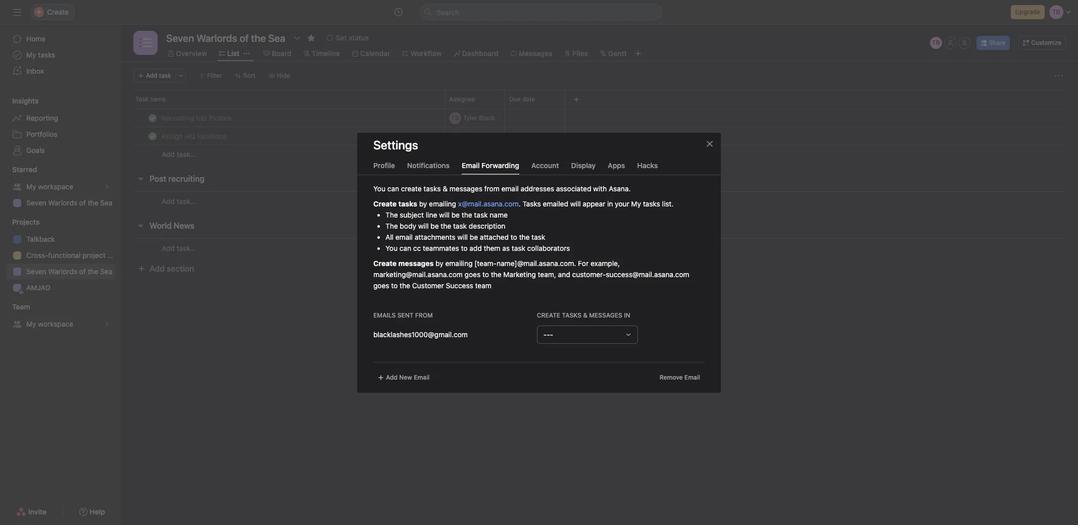 Task type: vqa. For each thing, say whether or not it's contained in the screenshot.
Add To Starred image
no



Task type: locate. For each thing, give the bounding box(es) containing it.
customer
[[412, 281, 444, 290]]

3 add task… button from the top
[[162, 243, 196, 254]]

1 create from the top
[[373, 199, 397, 208]]

remove from starred image
[[307, 34, 315, 42]]

0 horizontal spatial from
[[415, 312, 433, 319]]

0 vertical spatial seven warlords of the sea
[[26, 199, 112, 207]]

3 add task… from the top
[[162, 244, 196, 252]]

emailing inside by emailing [team-name]@mail.asana.com. for example, marketing@mail.asana.com goes to the marketing team, and customer-success@mail.asana.com goes to the customer success team
[[445, 259, 473, 268]]

success@mail.asana.com
[[606, 270, 689, 279]]

1 vertical spatial you
[[386, 244, 398, 252]]

sea inside starred element
[[100, 199, 112, 207]]

1 vertical spatial in
[[624, 312, 630, 319]]

overview link
[[168, 48, 207, 59]]

create inside create tasks by emailing x@mail.asana.com . tasks emailed will appear in your my tasks list. the subject line will be the task name the body will be the task description all email attachments will be attached to the task you can cc teammates to add them as task collaborators
[[373, 199, 397, 208]]

1 vertical spatial warlords
[[48, 267, 77, 276]]

0 horizontal spatial email
[[396, 233, 413, 241]]

workflow link
[[402, 48, 442, 59]]

the
[[88, 199, 98, 207], [462, 210, 472, 219], [441, 222, 451, 230], [519, 233, 530, 241], [88, 267, 98, 276], [491, 270, 502, 279], [400, 281, 410, 290]]

0 vertical spatial tb
[[932, 39, 940, 46]]

board
[[272, 49, 292, 58]]

tasks for create
[[398, 199, 417, 208]]

0 vertical spatial from
[[484, 184, 500, 193]]

email inside button
[[462, 161, 480, 170]]

sea for seven warlords of the sea link within projects element
[[100, 267, 112, 276]]

1 vertical spatial email
[[396, 233, 413, 241]]

create
[[373, 199, 397, 208], [373, 259, 397, 268]]

sea
[[100, 199, 112, 207], [100, 267, 112, 276]]

completed image inside assign hq locations "cell"
[[147, 130, 159, 142]]

1 sea from the top
[[100, 199, 112, 207]]

emailing inside create tasks by emailing x@mail.asana.com . tasks emailed will appear in your my tasks list. the subject line will be the task name the body will be the task description all email attachments will be attached to the task you can cc teammates to add them as task collaborators
[[429, 199, 456, 208]]

goes up team
[[465, 270, 481, 279]]

sea for seven warlords of the sea link in starred element
[[100, 199, 112, 207]]

name
[[150, 95, 166, 103], [490, 210, 508, 219]]

1 horizontal spatial create
[[537, 312, 560, 319]]

2 create from the top
[[373, 259, 397, 268]]

create
[[401, 184, 422, 193], [537, 312, 560, 319]]

2 vertical spatial add task… button
[[162, 243, 196, 254]]

0 horizontal spatial by
[[419, 199, 427, 208]]

my workspace link inside starred element
[[6, 179, 115, 195]]

1 vertical spatial add task… row
[[121, 192, 1078, 211]]

1 vertical spatial create
[[373, 259, 397, 268]]

tasks inside my tasks link
[[38, 51, 55, 59]]

create up subject
[[401, 184, 422, 193]]

1 vertical spatial add task…
[[162, 197, 196, 205]]

2 seven warlords of the sea link from the top
[[6, 264, 115, 280]]

create up ---
[[537, 312, 560, 319]]

my workspace for my workspace link inside teams element
[[26, 320, 73, 328]]

1 horizontal spatial tb
[[932, 39, 940, 46]]

goes up emails
[[373, 281, 389, 290]]

None text field
[[164, 29, 288, 47]]

0 vertical spatial add task… row
[[121, 145, 1078, 164]]

to
[[511, 233, 517, 241], [461, 244, 468, 252], [483, 270, 489, 279], [391, 281, 398, 290]]

seven inside starred element
[[26, 199, 46, 207]]

1 horizontal spatial &
[[583, 312, 588, 319]]

warlords down cross-functional project plan link
[[48, 267, 77, 276]]

add left new
[[386, 374, 398, 381]]

recruiting
[[168, 174, 205, 183]]

0 vertical spatial the
[[386, 210, 398, 219]]

1 the from the top
[[386, 210, 398, 219]]

workspace
[[38, 182, 73, 191], [38, 320, 73, 328]]

add task…
[[162, 150, 196, 159], [162, 197, 196, 205], [162, 244, 196, 252]]

warlords up "talkback" link
[[48, 199, 77, 207]]

create down "all"
[[373, 259, 397, 268]]

the down [team-
[[491, 270, 502, 279]]

task
[[159, 72, 171, 79], [474, 210, 488, 219], [453, 222, 467, 230], [532, 233, 545, 241], [512, 244, 525, 252]]

collapse task list for this section image for world news
[[136, 222, 145, 230]]

1 task… from the top
[[177, 150, 196, 159]]

you down profile button
[[373, 184, 386, 193]]

1 vertical spatial tb
[[451, 114, 459, 122]]

add left section
[[150, 264, 165, 273]]

you down "all"
[[386, 244, 398, 252]]

1 collapse task list for this section image from the top
[[136, 175, 145, 183]]

tasks up subject
[[398, 199, 417, 208]]

the left subject
[[386, 210, 398, 219]]

in inside create tasks by emailing x@mail.asana.com . tasks emailed will appear in your my tasks list. the subject line will be the task name the body will be the task description all email attachments will be attached to the task you can cc teammates to add them as task collaborators
[[607, 199, 613, 208]]

global element
[[0, 25, 121, 85]]

attached
[[480, 233, 509, 241]]

account button
[[531, 161, 559, 175]]

0 vertical spatial you
[[373, 184, 386, 193]]

-
[[544, 330, 547, 339], [547, 330, 550, 339], [550, 330, 553, 339]]

1 vertical spatial the
[[386, 222, 398, 230]]

workspace inside teams element
[[38, 320, 73, 328]]

post recruiting
[[150, 174, 205, 183]]

1 horizontal spatial email
[[462, 161, 480, 170]]

0 vertical spatial create
[[401, 184, 422, 193]]

add task… button up section
[[162, 243, 196, 254]]

my workspace link down goals link
[[6, 179, 115, 195]]

all
[[386, 233, 394, 241]]

create up "all"
[[373, 199, 397, 208]]

1 vertical spatial create
[[537, 312, 560, 319]]

my right your
[[631, 199, 641, 208]]

1 horizontal spatial email
[[502, 184, 519, 193]]

1 vertical spatial task…
[[177, 197, 196, 205]]

collapse task list for this section image left post
[[136, 175, 145, 183]]

reporting link
[[6, 110, 115, 126]]

email left 'forwarding'
[[462, 161, 480, 170]]

1 vertical spatial seven warlords of the sea
[[26, 267, 112, 276]]

from up x@mail.asana.com link
[[484, 184, 500, 193]]

add inside button
[[150, 264, 165, 273]]

workspace for my workspace link inside the starred element
[[38, 182, 73, 191]]

0 vertical spatial warlords
[[48, 199, 77, 207]]

1 add task… button from the top
[[162, 149, 196, 160]]

my workspace down starred
[[26, 182, 73, 191]]

insights element
[[0, 92, 121, 161]]

tasks down notifications button
[[424, 184, 441, 193]]

task… for news
[[177, 244, 196, 252]]

0 vertical spatial &
[[443, 184, 448, 193]]

will down line
[[418, 222, 429, 230]]

emailing up line
[[429, 199, 456, 208]]

board link
[[264, 48, 292, 59]]

messages
[[519, 49, 552, 58]]

2 horizontal spatial messages
[[589, 312, 622, 319]]

email right new
[[414, 374, 430, 381]]

0 vertical spatial name
[[150, 95, 166, 103]]

1 vertical spatial &
[[583, 312, 588, 319]]

0 vertical spatial collapse task list for this section image
[[136, 175, 145, 183]]

row
[[121, 90, 1078, 109], [133, 108, 1066, 109], [121, 109, 1078, 127], [121, 127, 1078, 146]]

my up inbox
[[26, 51, 36, 59]]

tb
[[932, 39, 940, 46], [451, 114, 459, 122]]

2 sea from the top
[[100, 267, 112, 276]]

2 completed checkbox from the top
[[147, 130, 159, 142]]

1 seven warlords of the sea link from the top
[[6, 195, 115, 211]]

goals link
[[6, 142, 115, 159]]

can left cc on the left
[[400, 244, 411, 252]]

functional
[[48, 251, 81, 260]]

add up add section button
[[162, 244, 175, 252]]

my inside global element
[[26, 51, 36, 59]]

of inside starred element
[[79, 199, 86, 207]]

can
[[387, 184, 399, 193], [400, 244, 411, 252]]

2 seven from the top
[[26, 267, 46, 276]]

in left your
[[607, 199, 613, 208]]

workspace down goals link
[[38, 182, 73, 191]]

by down teammates at the left top
[[436, 259, 444, 268]]

add task… inside "header untitled section" tree grid
[[162, 150, 196, 159]]

1 workspace from the top
[[38, 182, 73, 191]]

of inside projects element
[[79, 267, 86, 276]]

to left the add
[[461, 244, 468, 252]]

be up the add
[[470, 233, 478, 241]]

team
[[475, 281, 492, 290]]

my workspace link inside teams element
[[6, 316, 115, 332]]

my
[[26, 51, 36, 59], [26, 182, 36, 191], [631, 199, 641, 208], [26, 320, 36, 328]]

& up --- dropdown button
[[583, 312, 588, 319]]

0 vertical spatial goes
[[465, 270, 481, 279]]

my workspace link down "amjad" link
[[6, 316, 115, 332]]

0 vertical spatial emailing
[[429, 199, 456, 208]]

2 completed image from the top
[[147, 130, 159, 142]]

0 horizontal spatial name
[[150, 95, 166, 103]]

remove email button
[[655, 371, 705, 385]]

0 vertical spatial seven
[[26, 199, 46, 207]]

seven up "projects"
[[26, 199, 46, 207]]

add task… button for recruiting
[[162, 196, 196, 207]]

seven down 'cross-'
[[26, 267, 46, 276]]

add section button
[[133, 260, 198, 278]]

to down [team-
[[483, 270, 489, 279]]

assignee
[[449, 95, 475, 103]]

messages up x@mail.asana.com link
[[450, 184, 483, 193]]

0 vertical spatial create
[[373, 199, 397, 208]]

1 vertical spatial of
[[79, 267, 86, 276]]

of down cross-functional project plan
[[79, 267, 86, 276]]

messages up marketing@mail.asana.com
[[398, 259, 434, 268]]

name down x@mail.asana.com link
[[490, 210, 508, 219]]

task up task name
[[159, 72, 171, 79]]

from right sent
[[415, 312, 433, 319]]

tasks up --- dropdown button
[[562, 312, 582, 319]]

warlords inside starred element
[[48, 199, 77, 207]]

be
[[452, 210, 460, 219], [431, 222, 439, 230], [470, 233, 478, 241]]

task up collaborators
[[532, 233, 545, 241]]

1 warlords from the top
[[48, 199, 77, 207]]

add task… up section
[[162, 244, 196, 252]]

seven warlords of the sea link
[[6, 195, 115, 211], [6, 264, 115, 280]]

seven warlords of the sea up "talkback" link
[[26, 199, 112, 207]]

the down project
[[88, 267, 98, 276]]

1 completed checkbox from the top
[[147, 112, 159, 124]]

1 horizontal spatial goes
[[465, 270, 481, 279]]

workspace inside starred element
[[38, 182, 73, 191]]

sea inside projects element
[[100, 267, 112, 276]]

1 vertical spatial can
[[400, 244, 411, 252]]

seven warlords of the sea link inside projects element
[[6, 264, 115, 280]]

emailing up success
[[445, 259, 473, 268]]

my down team
[[26, 320, 36, 328]]

tasks left the list.
[[643, 199, 660, 208]]

1 vertical spatial sea
[[100, 267, 112, 276]]

2 vertical spatial add task… row
[[121, 238, 1078, 258]]

add inside "header untitled section" tree grid
[[162, 150, 175, 159]]

starred element
[[0, 161, 121, 213]]

task… down assign hq locations 'text box'
[[177, 150, 196, 159]]

tasks down home
[[38, 51, 55, 59]]

seven warlords of the sea link down functional
[[6, 264, 115, 280]]

2 of from the top
[[79, 267, 86, 276]]

email forwarding
[[462, 161, 519, 170]]

my workspace down team
[[26, 320, 73, 328]]

be up attachments
[[431, 222, 439, 230]]

2 vertical spatial add task…
[[162, 244, 196, 252]]

seven
[[26, 199, 46, 207], [26, 267, 46, 276]]

1 horizontal spatial name
[[490, 210, 508, 219]]

2 collapse task list for this section image from the top
[[136, 222, 145, 230]]

customer-
[[572, 270, 606, 279]]

0 vertical spatial completed image
[[147, 112, 159, 124]]

2 add task… row from the top
[[121, 192, 1078, 211]]

2 vertical spatial task…
[[177, 244, 196, 252]]

2 vertical spatial be
[[470, 233, 478, 241]]

my for my workspace link inside the starred element
[[26, 182, 36, 191]]

3 task… from the top
[[177, 244, 196, 252]]

add task… button down the post recruiting button
[[162, 196, 196, 207]]

emailed
[[543, 199, 568, 208]]

row containing tb
[[121, 109, 1078, 127]]

list image
[[139, 37, 152, 49]]

your
[[615, 199, 629, 208]]

2 seven warlords of the sea from the top
[[26, 267, 112, 276]]

amjad link
[[6, 280, 115, 296]]

my down starred
[[26, 182, 36, 191]]

seven inside projects element
[[26, 267, 46, 276]]

task… inside "header untitled section" tree grid
[[177, 150, 196, 159]]

1 vertical spatial be
[[431, 222, 439, 230]]

assign hq locations cell
[[121, 127, 445, 146]]

tasks
[[38, 51, 55, 59], [424, 184, 441, 193], [398, 199, 417, 208], [643, 199, 660, 208], [562, 312, 582, 319]]

1 my workspace from the top
[[26, 182, 73, 191]]

workspace down "amjad" link
[[38, 320, 73, 328]]

project
[[82, 251, 105, 260]]

the up "talkback" link
[[88, 199, 98, 207]]

1 vertical spatial completed checkbox
[[147, 130, 159, 142]]

add task… row for world news
[[121, 238, 1078, 258]]

1 vertical spatial add task… button
[[162, 196, 196, 207]]

0 vertical spatial my workspace link
[[6, 179, 115, 195]]

2 warlords from the top
[[48, 267, 77, 276]]

completed image for recruiting top pirates text box
[[147, 112, 159, 124]]

email
[[502, 184, 519, 193], [396, 233, 413, 241]]

0 vertical spatial workspace
[[38, 182, 73, 191]]

completed checkbox for assign hq locations 'text box'
[[147, 130, 159, 142]]

0 vertical spatial seven warlords of the sea link
[[6, 195, 115, 211]]

email
[[462, 161, 480, 170], [414, 374, 430, 381], [685, 374, 700, 381]]

email inside create tasks by emailing x@mail.asana.com . tasks emailed will appear in your my tasks list. the subject line will be the task name the body will be the task description all email attachments will be attached to the task you can cc teammates to add them as task collaborators
[[396, 233, 413, 241]]

0 vertical spatial completed checkbox
[[147, 112, 159, 124]]

add task… down assign hq locations 'text box'
[[162, 150, 196, 159]]

1 vertical spatial from
[[415, 312, 433, 319]]

1 vertical spatial my workspace link
[[6, 316, 115, 332]]

1 horizontal spatial by
[[436, 259, 444, 268]]

1 vertical spatial collapse task list for this section image
[[136, 222, 145, 230]]

0 horizontal spatial &
[[443, 184, 448, 193]]

1 add task… row from the top
[[121, 145, 1078, 164]]

by
[[419, 199, 427, 208], [436, 259, 444, 268]]

teams element
[[0, 298, 121, 335]]

black
[[479, 114, 495, 122]]

0 vertical spatial by
[[419, 199, 427, 208]]

be right line
[[452, 210, 460, 219]]

completed checkbox inside assign hq locations "cell"
[[147, 130, 159, 142]]

add new email
[[386, 374, 430, 381]]

my workspace for my workspace link inside the starred element
[[26, 182, 73, 191]]

0 horizontal spatial in
[[607, 199, 613, 208]]

inbox link
[[6, 63, 115, 79]]

display button
[[571, 161, 596, 175]]

0 horizontal spatial create
[[401, 184, 422, 193]]

0 vertical spatial sea
[[100, 199, 112, 207]]

Completed checkbox
[[147, 112, 159, 124], [147, 130, 159, 142]]

my workspace inside starred element
[[26, 182, 73, 191]]

1 seven warlords of the sea from the top
[[26, 199, 112, 207]]

will down associated
[[570, 199, 581, 208]]

1 of from the top
[[79, 199, 86, 207]]

collapse task list for this section image left world
[[136, 222, 145, 230]]

0 vertical spatial of
[[79, 199, 86, 207]]

1 horizontal spatial be
[[452, 210, 460, 219]]

settings
[[373, 138, 418, 152]]

hacks
[[637, 161, 658, 170]]

x@mail.asana.com
[[458, 199, 519, 208]]

3 add task… row from the top
[[121, 238, 1078, 258]]

email down body
[[396, 233, 413, 241]]

1 horizontal spatial in
[[624, 312, 630, 319]]

2 my workspace link from the top
[[6, 316, 115, 332]]

home
[[26, 34, 46, 43]]

the up "all"
[[386, 222, 398, 230]]

0 vertical spatial add task… button
[[162, 149, 196, 160]]

task name
[[135, 95, 166, 103]]

projects
[[12, 218, 40, 226]]

name right task
[[150, 95, 166, 103]]

messages
[[450, 184, 483, 193], [398, 259, 434, 268], [589, 312, 622, 319]]

emailing
[[429, 199, 456, 208], [445, 259, 473, 268]]

task… down 'recruiting'
[[177, 197, 196, 205]]

task… up section
[[177, 244, 196, 252]]

team,
[[538, 270, 556, 279]]

0 vertical spatial task…
[[177, 150, 196, 159]]

1 vertical spatial completed image
[[147, 130, 159, 142]]

email right remove
[[685, 374, 700, 381]]

1 vertical spatial emailing
[[445, 259, 473, 268]]

2 task… from the top
[[177, 197, 196, 205]]

to right attached
[[511, 233, 517, 241]]

completed checkbox inside recruiting top pirates cell
[[147, 112, 159, 124]]

my inside starred element
[[26, 182, 36, 191]]

1 vertical spatial messages
[[398, 259, 434, 268]]

0 horizontal spatial messages
[[398, 259, 434, 268]]

you inside create tasks by emailing x@mail.asana.com . tasks emailed will appear in your my tasks list. the subject line will be the task name the body will be the task description all email attachments will be attached to the task you can cc teammates to add them as task collaborators
[[386, 244, 398, 252]]

completed image inside recruiting top pirates cell
[[147, 112, 159, 124]]

email up "."
[[502, 184, 519, 193]]

1 seven from the top
[[26, 199, 46, 207]]

insights
[[12, 97, 39, 105]]

emails
[[373, 312, 396, 319]]

1 vertical spatial name
[[490, 210, 508, 219]]

inbox
[[26, 67, 44, 75]]

completed image
[[147, 112, 159, 124], [147, 130, 159, 142]]

in up --- dropdown button
[[624, 312, 630, 319]]

forwarding
[[482, 161, 519, 170]]

0 horizontal spatial tb
[[451, 114, 459, 122]]

2 add task… from the top
[[162, 197, 196, 205]]

of for seven warlords of the sea link within projects element
[[79, 267, 86, 276]]

task… for recruiting
[[177, 197, 196, 205]]

2 add task… button from the top
[[162, 196, 196, 207]]

in
[[607, 199, 613, 208], [624, 312, 630, 319]]

0 vertical spatial my workspace
[[26, 182, 73, 191]]

1 completed image from the top
[[147, 112, 159, 124]]

seven warlords of the sea down cross-functional project plan
[[26, 267, 112, 276]]

1 vertical spatial seven
[[26, 267, 46, 276]]

my inside teams element
[[26, 320, 36, 328]]

2 my workspace from the top
[[26, 320, 73, 328]]

Assign HQ locations text field
[[159, 131, 230, 141]]

0 vertical spatial in
[[607, 199, 613, 208]]

by up line
[[419, 199, 427, 208]]

1 vertical spatial workspace
[[38, 320, 73, 328]]

the inside starred element
[[88, 199, 98, 207]]

&
[[443, 184, 448, 193], [583, 312, 588, 319]]

of up "talkback" link
[[79, 199, 86, 207]]

the down marketing@mail.asana.com
[[400, 281, 410, 290]]

1 vertical spatial by
[[436, 259, 444, 268]]

add task… button down assign hq locations 'text box'
[[162, 149, 196, 160]]

collapse task list for this section image
[[136, 175, 145, 183], [136, 222, 145, 230]]

0 vertical spatial add task…
[[162, 150, 196, 159]]

2 horizontal spatial email
[[685, 374, 700, 381]]

1 vertical spatial seven warlords of the sea link
[[6, 264, 115, 280]]

can down profile button
[[387, 184, 399, 193]]

1 my workspace link from the top
[[6, 179, 115, 195]]

my workspace inside teams element
[[26, 320, 73, 328]]

1 add task… from the top
[[162, 150, 196, 159]]

1 vertical spatial my workspace
[[26, 320, 73, 328]]

2 workspace from the top
[[38, 320, 73, 328]]

0 horizontal spatial goes
[[373, 281, 389, 290]]

messages up --- dropdown button
[[589, 312, 622, 319]]

add task… down the post recruiting button
[[162, 197, 196, 205]]

the
[[386, 210, 398, 219], [386, 222, 398, 230]]

2 horizontal spatial be
[[470, 233, 478, 241]]

my for my tasks link
[[26, 51, 36, 59]]

the up collaborators
[[519, 233, 530, 241]]

& down notifications button
[[443, 184, 448, 193]]

description
[[469, 222, 505, 230]]

add section
[[150, 264, 194, 273]]

0 vertical spatial messages
[[450, 184, 483, 193]]

seven warlords of the sea link up "talkback" link
[[6, 195, 115, 211]]

add task… row
[[121, 145, 1078, 164], [121, 192, 1078, 211], [121, 238, 1078, 258]]

add up 'post recruiting'
[[162, 150, 175, 159]]



Task type: describe. For each thing, give the bounding box(es) containing it.
task inside button
[[159, 72, 171, 79]]

recruiting top pirates cell
[[121, 109, 445, 127]]

reporting
[[26, 114, 58, 122]]

my for my workspace link inside teams element
[[26, 320, 36, 328]]

list link
[[219, 48, 239, 59]]

0 vertical spatial can
[[387, 184, 399, 193]]

remove email
[[660, 374, 700, 381]]

you can create tasks & messages from email addresses associated with asana.
[[373, 184, 631, 193]]

to down create messages
[[391, 281, 398, 290]]

the inside projects element
[[88, 267, 98, 276]]

calendar link
[[352, 48, 390, 59]]

tyler black
[[463, 114, 495, 122]]

gantt link
[[600, 48, 627, 59]]

marketing@mail.asana.com
[[373, 270, 463, 279]]

seven warlords of the sea inside starred element
[[26, 199, 112, 207]]

add down the post recruiting button
[[162, 197, 175, 205]]

upgrade
[[1016, 8, 1040, 16]]

portfolios
[[26, 130, 57, 138]]

as
[[502, 244, 510, 252]]

home link
[[6, 31, 115, 47]]

subject
[[400, 210, 424, 219]]

associated
[[556, 184, 591, 193]]

0 horizontal spatial be
[[431, 222, 439, 230]]

tb inside button
[[932, 39, 940, 46]]

tyler
[[463, 114, 477, 122]]

of for seven warlords of the sea link in starred element
[[79, 199, 86, 207]]

due
[[509, 95, 521, 103]]

add task
[[146, 72, 171, 79]]

tb inside "header untitled section" tree grid
[[451, 114, 459, 122]]

plan
[[107, 251, 121, 260]]

0 horizontal spatial email
[[414, 374, 430, 381]]

invite
[[28, 508, 47, 516]]

with
[[593, 184, 607, 193]]

body
[[400, 222, 416, 230]]

talkback link
[[6, 231, 115, 248]]

.
[[519, 199, 521, 208]]

notifications button
[[407, 161, 450, 175]]

add task… for recruiting
[[162, 197, 196, 205]]

the up description
[[462, 210, 472, 219]]

task right as
[[512, 244, 525, 252]]

tasks for my
[[38, 51, 55, 59]]

insights button
[[0, 96, 39, 106]]

apps
[[608, 161, 625, 170]]

1 horizontal spatial messages
[[450, 184, 483, 193]]

row containing task name
[[121, 90, 1078, 109]]

create for create tasks by emailing x@mail.asana.com . tasks emailed will appear in your my tasks list. the subject line will be the task name the body will be the task description all email attachments will be attached to the task you can cc teammates to add them as task collaborators
[[373, 199, 397, 208]]

addresses
[[521, 184, 554, 193]]

Recruiting top Pirates text field
[[159, 113, 234, 123]]

gantt
[[608, 49, 627, 58]]

tb button
[[930, 37, 942, 49]]

workspace for my workspace link inside teams element
[[38, 320, 73, 328]]

3 - from the left
[[550, 330, 553, 339]]

account
[[531, 161, 559, 170]]

dashboard
[[462, 49, 499, 58]]

task left description
[[453, 222, 467, 230]]

amjad
[[26, 283, 50, 292]]

sent
[[397, 312, 414, 319]]

line
[[426, 210, 437, 219]]

world
[[150, 221, 172, 230]]

timeline link
[[304, 48, 340, 59]]

by emailing [team-name]@mail.asana.com. for example, marketing@mail.asana.com goes to the marketing team, and customer-success@mail.asana.com goes to the customer success team
[[373, 259, 689, 290]]

goals
[[26, 146, 45, 155]]

cc
[[413, 244, 421, 252]]

warlords inside projects element
[[48, 267, 77, 276]]

projects element
[[0, 213, 121, 298]]

team
[[12, 303, 30, 311]]

hide sidebar image
[[13, 8, 21, 16]]

0 vertical spatial email
[[502, 184, 519, 193]]

email forwarding button
[[462, 161, 519, 175]]

the up attachments
[[441, 222, 451, 230]]

display
[[571, 161, 596, 170]]

overview
[[176, 49, 207, 58]]

example,
[[591, 259, 620, 268]]

add task… button for news
[[162, 243, 196, 254]]

attachments
[[415, 233, 456, 241]]

emails sent from
[[373, 312, 433, 319]]

completed image for assign hq locations 'text box'
[[147, 130, 159, 142]]

add task… row for post recruiting
[[121, 192, 1078, 211]]

apps button
[[608, 161, 625, 175]]

cross-functional project plan
[[26, 251, 121, 260]]

my inside create tasks by emailing x@mail.asana.com . tasks emailed will appear in your my tasks list. the subject line will be the task name the body will be the task description all email attachments will be attached to the task you can cc teammates to add them as task collaborators
[[631, 199, 641, 208]]

create for create messages
[[373, 259, 397, 268]]

add
[[470, 244, 482, 252]]

2 vertical spatial messages
[[589, 312, 622, 319]]

blacklashes1000@gmail.com
[[373, 330, 468, 339]]

create tasks & messages in
[[537, 312, 630, 319]]

add up task name
[[146, 72, 157, 79]]

remove
[[660, 374, 683, 381]]

collaborators
[[527, 244, 570, 252]]

--- button
[[537, 326, 638, 344]]

2 - from the left
[[547, 330, 550, 339]]

1 horizontal spatial from
[[484, 184, 500, 193]]

add task… for news
[[162, 244, 196, 252]]

seven warlords of the sea link inside starred element
[[6, 195, 115, 211]]

date
[[522, 95, 535, 103]]

add task… button inside "header untitled section" tree grid
[[162, 149, 196, 160]]

will right line
[[439, 210, 450, 219]]

list.
[[662, 199, 674, 208]]

list
[[227, 49, 239, 58]]

seven warlords of the sea inside projects element
[[26, 267, 112, 276]]

1 - from the left
[[544, 330, 547, 339]]

profile button
[[373, 161, 395, 175]]

my tasks
[[26, 51, 55, 59]]

can inside create tasks by emailing x@mail.asana.com . tasks emailed will appear in your my tasks list. the subject line will be the task name the body will be the task description all email attachments will be attached to the task you can cc teammates to add them as task collaborators
[[400, 244, 411, 252]]

notifications
[[407, 161, 450, 170]]

teammates
[[423, 244, 459, 252]]

create messages
[[373, 259, 434, 268]]

---
[[544, 330, 553, 339]]

by inside by emailing [team-name]@mail.asana.com. for example, marketing@mail.asana.com goes to the marketing team, and customer-success@mail.asana.com goes to the customer success team
[[436, 259, 444, 268]]

1 vertical spatial goes
[[373, 281, 389, 290]]

them
[[484, 244, 500, 252]]

2 the from the top
[[386, 222, 398, 230]]

add task button
[[133, 69, 176, 83]]

due date
[[509, 95, 535, 103]]

by inside create tasks by emailing x@mail.asana.com . tasks emailed will appear in your my tasks list. the subject line will be the task name the body will be the task description all email attachments will be attached to the task you can cc teammates to add them as task collaborators
[[419, 199, 427, 208]]

news
[[174, 221, 195, 230]]

team button
[[0, 302, 30, 312]]

0 vertical spatial be
[[452, 210, 460, 219]]

starred button
[[0, 165, 37, 175]]

hacks button
[[637, 161, 658, 175]]

post
[[150, 174, 166, 183]]

completed checkbox for recruiting top pirates text box
[[147, 112, 159, 124]]

close image
[[706, 140, 714, 148]]

messages link
[[511, 48, 552, 59]]

name]@mail.asana.com.
[[497, 259, 576, 268]]

will up teammates at the left top
[[457, 233, 468, 241]]

header untitled section tree grid
[[121, 109, 1078, 164]]

marketing
[[503, 270, 536, 279]]

tasks
[[523, 199, 541, 208]]

profile
[[373, 161, 395, 170]]

collapse task list for this section image for post recruiting
[[136, 175, 145, 183]]

portfolios link
[[6, 126, 115, 142]]

success
[[446, 281, 473, 290]]

projects button
[[0, 217, 40, 227]]

x@mail.asana.com link
[[458, 199, 519, 208]]

name inside create tasks by emailing x@mail.asana.com . tasks emailed will appear in your my tasks list. the subject line will be the task name the body will be the task description all email attachments will be attached to the task you can cc teammates to add them as task collaborators
[[490, 210, 508, 219]]

tasks for create
[[562, 312, 582, 319]]

post recruiting button
[[150, 170, 205, 188]]

files link
[[565, 48, 588, 59]]

world news button
[[150, 217, 195, 235]]

task up description
[[474, 210, 488, 219]]



